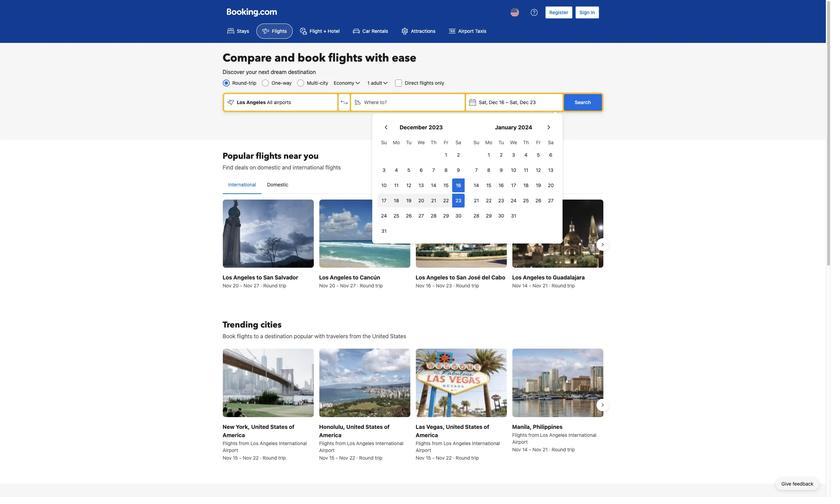 Task type: vqa. For each thing, say whether or not it's contained in the screenshot.


Task type: describe. For each thing, give the bounding box(es) containing it.
7 for the 7 january 2024 option
[[475, 167, 478, 173]]

your
[[246, 69, 257, 75]]

to for nov
[[257, 275, 262, 281]]

give feedback
[[782, 481, 814, 487]]

los inside los angeles to san salvador nov 20 - nov 27 · round trip
[[223, 275, 232, 281]]

international inside new york, united states of america flights from los angeles international airport nov 15 - nov 22 · round trip
[[279, 441, 307, 446]]

7 for 7 option
[[433, 167, 435, 173]]

los angeles to san salvador image
[[223, 200, 314, 268]]

economy
[[334, 80, 355, 86]]

round inside new york, united states of america flights from los angeles international airport nov 15 - nov 22 · round trip
[[263, 455, 277, 461]]

13 January 2024 checkbox
[[545, 163, 557, 177]]

and inside popular flights near you find deals on domestic and international flights
[[282, 164, 292, 171]]

12 for 12 december 2023 checkbox
[[407, 182, 412, 188]]

round inside honolulu, united states of america flights from los angeles international airport nov 15 - nov 22 · round trip
[[359, 455, 374, 461]]

direct
[[405, 80, 419, 86]]

23 inside 'checkbox'
[[456, 198, 462, 204]]

salvador
[[275, 275, 298, 281]]

23 inside option
[[499, 198, 505, 204]]

- inside los angeles to guadalajara nov 14 - nov 21 · round trip
[[529, 283, 532, 289]]

car
[[363, 28, 371, 34]]

trending
[[223, 320, 259, 331]]

· inside new york, united states of america flights from los angeles international airport nov 15 - nov 22 · round trip
[[260, 455, 262, 461]]

los angeles to guadalajara nov 14 - nov 21 · round trip
[[513, 275, 585, 289]]

21 inside los angeles to guadalajara nov 14 - nov 21 · round trip
[[543, 283, 548, 289]]

round inside las vegas, united states of america flights from los angeles international airport nov 15 - nov 22 · round trip
[[456, 455, 470, 461]]

20 January 2024 checkbox
[[545, 179, 557, 193]]

round-trip
[[233, 80, 257, 86]]

search
[[575, 99, 591, 105]]

sign in
[[580, 9, 595, 15]]

round inside the manila, philippines flights from los angeles international airport nov 14 - nov 21 · round trip
[[552, 447, 566, 453]]

domestic
[[258, 164, 281, 171]]

round inside los angeles to san salvador nov 20 - nov 27 · round trip
[[263, 283, 278, 289]]

international
[[293, 164, 324, 171]]

states inside trending cities book flights to a destination popular with travelers from the united states
[[390, 334, 406, 340]]

multi-city
[[307, 80, 328, 86]]

flights link
[[257, 24, 293, 39]]

2 January 2024 checkbox
[[495, 148, 508, 162]]

17 for 17 january 2024 checkbox
[[512, 182, 516, 188]]

17 for 17 december 2023 checkbox at left top
[[382, 198, 387, 204]]

hotel
[[328, 28, 340, 34]]

stays
[[237, 28, 249, 34]]

to?
[[380, 99, 387, 105]]

airport inside airport taxis link
[[459, 28, 474, 34]]

international inside las vegas, united states of america flights from los angeles international airport nov 15 - nov 22 · round trip
[[472, 441, 500, 446]]

4 for 4 december 2023 checkbox on the left of the page
[[395, 167, 398, 173]]

new york, united states of america image
[[223, 349, 314, 417]]

los inside honolulu, united states of america flights from los angeles international airport nov 15 - nov 22 · round trip
[[347, 441, 355, 446]]

where
[[364, 99, 379, 105]]

2 December 2023 checkbox
[[453, 148, 465, 162]]

angeles inside the manila, philippines flights from los angeles international airport nov 14 - nov 21 · round trip
[[550, 432, 568, 438]]

23 inside 'popup button'
[[530, 99, 536, 105]]

angeles inside los angeles to san josé del cabo nov 16 - nov 23 · round trip
[[427, 275, 449, 281]]

20 cell
[[415, 193, 428, 208]]

20 inside cell
[[419, 198, 424, 204]]

cabo
[[492, 275, 506, 281]]

las vegas, united states of america image
[[416, 349, 507, 417]]

manila, philippines image
[[513, 349, 604, 417]]

15 inside las vegas, united states of america flights from los angeles international airport nov 15 - nov 22 · round trip
[[426, 455, 431, 461]]

15 inside 'checkbox'
[[444, 182, 449, 188]]

ease
[[392, 51, 417, 66]]

trending cities book flights to a destination popular with travelers from the united states
[[223, 320, 406, 340]]

15 January 2024 checkbox
[[483, 179, 495, 193]]

book
[[298, 51, 326, 66]]

international button
[[223, 176, 262, 194]]

6 December 2023 checkbox
[[415, 163, 428, 177]]

· inside los angeles to san josé del cabo nov 16 - nov 23 · round trip
[[454, 283, 455, 289]]

- inside los angeles to san salvador nov 20 - nov 27 · round trip
[[240, 283, 242, 289]]

domestic
[[267, 182, 288, 188]]

· inside honolulu, united states of america flights from los angeles international airport nov 15 - nov 22 · round trip
[[357, 455, 358, 461]]

flights inside honolulu, united states of america flights from los angeles international airport nov 15 - nov 22 · round trip
[[319, 441, 334, 446]]

josé
[[468, 275, 481, 281]]

discover
[[223, 69, 245, 75]]

22 inside honolulu, united states of america flights from los angeles international airport nov 15 - nov 22 · round trip
[[350, 455, 355, 461]]

los inside los angeles to cancún nov 20 - nov 27 · round trip
[[319, 275, 329, 281]]

12 for 12 january 2024 checkbox
[[536, 167, 541, 173]]

sign
[[580, 9, 590, 15]]

14 inside los angeles to guadalajara nov 14 - nov 21 · round trip
[[523, 283, 528, 289]]

25 for 25 january 2024 option
[[523, 198, 529, 204]]

rentals
[[372, 28, 388, 34]]

- inside los angeles to san josé del cabo nov 16 - nov 23 · round trip
[[433, 283, 435, 289]]

- inside las vegas, united states of america flights from los angeles international airport nov 15 - nov 22 · round trip
[[433, 455, 435, 461]]

25 December 2023 checkbox
[[391, 209, 403, 223]]

10 for 10 option
[[382, 182, 387, 188]]

22 inside las vegas, united states of america flights from los angeles international airport nov 15 - nov 22 · round trip
[[446, 455, 452, 461]]

trip inside honolulu, united states of america flights from los angeles international airport nov 15 - nov 22 · round trip
[[375, 455, 383, 461]]

new york, united states of america flights from los angeles international airport nov 15 - nov 22 · round trip
[[223, 424, 307, 461]]

22 inside 22 december 2023 checkbox
[[443, 198, 449, 204]]

23 cell
[[453, 193, 465, 208]]

cities
[[261, 320, 282, 331]]

january
[[495, 124, 517, 131]]

states inside las vegas, united states of america flights from los angeles international airport nov 15 - nov 22 · round trip
[[465, 424, 483, 430]]

cancún
[[360, 275, 380, 281]]

guadalajara
[[553, 275, 585, 281]]

21 cell
[[428, 193, 440, 208]]

11 January 2024 checkbox
[[520, 163, 533, 177]]

19 for 19 december 2023 checkbox
[[407, 198, 412, 204]]

1 inside dropdown button
[[368, 80, 370, 86]]

20 inside los angeles to san salvador nov 20 - nov 27 · round trip
[[233, 283, 239, 289]]

30 January 2024 checkbox
[[495, 209, 508, 223]]

trip inside los angeles to san salvador nov 20 - nov 27 · round trip
[[279, 283, 287, 289]]

flights inside new york, united states of america flights from los angeles international airport nov 15 - nov 22 · round trip
[[223, 441, 238, 446]]

30 for 30 option at right top
[[499, 213, 505, 219]]

17 December 2023 checkbox
[[378, 194, 391, 208]]

2 dec from the left
[[520, 99, 529, 105]]

sa for 2024
[[548, 140, 554, 145]]

airport inside the manila, philippines flights from los angeles international airport nov 14 - nov 21 · round trip
[[513, 439, 528, 445]]

sign in link
[[576, 6, 600, 19]]

1 sat, from the left
[[479, 99, 488, 105]]

21 January 2024 checkbox
[[471, 194, 483, 208]]

round-
[[233, 80, 249, 86]]

29 December 2023 checkbox
[[440, 209, 453, 223]]

register link
[[546, 6, 573, 19]]

23 inside los angeles to san josé del cabo nov 16 - nov 23 · round trip
[[446, 283, 452, 289]]

round inside los angeles to cancún nov 20 - nov 27 · round trip
[[360, 283, 374, 289]]

on
[[250, 164, 256, 171]]

3 for 3 january 2024 option
[[512, 152, 515, 158]]

international inside honolulu, united states of america flights from los angeles international airport nov 15 - nov 22 · round trip
[[376, 441, 404, 446]]

united inside las vegas, united states of america flights from los angeles international airport nov 15 - nov 22 · round trip
[[446, 424, 464, 430]]

25 for "25" checkbox on the left of the page
[[394, 213, 400, 219]]

- inside honolulu, united states of america flights from los angeles international airport nov 15 - nov 22 · round trip
[[336, 455, 338, 461]]

domestic button
[[262, 176, 294, 194]]

from inside new york, united states of america flights from los angeles international airport nov 15 - nov 22 · round trip
[[239, 441, 249, 446]]

16 inside cell
[[456, 182, 461, 188]]

las
[[416, 424, 425, 430]]

states inside new york, united states of america flights from los angeles international airport nov 15 - nov 22 · round trip
[[270, 424, 288, 430]]

los inside the manila, philippines flights from los angeles international airport nov 14 - nov 21 · round trip
[[541, 432, 548, 438]]

honolulu, united states of america image
[[319, 349, 410, 417]]

feedback
[[793, 481, 814, 487]]

30 for '30 december 2023' option in the right of the page
[[456, 213, 462, 219]]

give feedback button
[[777, 478, 820, 491]]

only
[[435, 80, 445, 86]]

trip inside new york, united states of america flights from los angeles international airport nov 15 - nov 22 · round trip
[[279, 455, 286, 461]]

1 adult button
[[367, 79, 390, 87]]

honolulu,
[[319, 424, 345, 430]]

flights inside compare and book flights with ease discover your next dream destination
[[329, 51, 363, 66]]

th for 2024
[[523, 140, 529, 145]]

deals
[[235, 164, 248, 171]]

in
[[591, 9, 595, 15]]

sat, dec 16 – sat, dec 23
[[479, 99, 536, 105]]

city
[[320, 80, 328, 86]]

15 inside honolulu, united states of america flights from los angeles international airport nov 15 - nov 22 · round trip
[[330, 455, 335, 461]]

of inside honolulu, united states of america flights from los angeles international airport nov 15 - nov 22 · round trip
[[384, 424, 390, 430]]

+
[[324, 28, 327, 34]]

19 for 19 option
[[536, 182, 541, 188]]

· inside los angeles to guadalajara nov 14 - nov 21 · round trip
[[549, 283, 551, 289]]

27 December 2023 checkbox
[[415, 209, 428, 223]]

16 inside 'popup button'
[[500, 99, 505, 105]]

fr for 2023
[[444, 140, 449, 145]]

compare
[[223, 51, 272, 66]]

airport taxis link
[[443, 24, 493, 39]]

2 for january 2024
[[500, 152, 503, 158]]

- inside new york, united states of america flights from los angeles international airport nov 15 - nov 22 · round trip
[[239, 455, 242, 461]]

22 December 2023 checkbox
[[440, 194, 453, 208]]

where to?
[[364, 99, 387, 105]]

14 December 2023 checkbox
[[428, 179, 440, 193]]

adult
[[371, 80, 382, 86]]

· inside los angeles to san salvador nov 20 - nov 27 · round trip
[[261, 283, 262, 289]]

round inside los angeles to san josé del cabo nov 16 - nov 23 · round trip
[[456, 283, 471, 289]]

direct flights only
[[405, 80, 445, 86]]

car rentals link
[[347, 24, 394, 39]]

23 January 2024 checkbox
[[495, 194, 508, 208]]

next
[[259, 69, 269, 75]]

the
[[363, 334, 371, 340]]

give
[[782, 481, 792, 487]]

united inside new york, united states of america flights from los angeles international airport nov 15 - nov 22 · round trip
[[251, 424, 269, 430]]

all
[[267, 99, 273, 105]]

trip inside los angeles to cancún nov 20 - nov 27 · round trip
[[376, 283, 383, 289]]

of for new york, united states of america
[[289, 424, 295, 430]]

19 cell
[[403, 193, 415, 208]]

26 December 2023 checkbox
[[403, 209, 415, 223]]

2024
[[518, 124, 533, 131]]

angeles inside las vegas, united states of america flights from los angeles international airport nov 15 - nov 22 · round trip
[[453, 441, 471, 446]]

january 2024
[[495, 124, 533, 131]]

4 December 2023 checkbox
[[391, 163, 403, 177]]

13 for 13 option
[[549, 167, 554, 173]]

international inside button
[[228, 182, 256, 188]]

popular
[[223, 151, 254, 162]]

16 January 2024 checkbox
[[495, 179, 508, 193]]

flight + hotel link
[[294, 24, 346, 39]]

4 January 2024 checkbox
[[520, 148, 533, 162]]

airport inside new york, united states of america flights from los angeles international airport nov 15 - nov 22 · round trip
[[223, 448, 238, 453]]

with inside compare and book flights with ease discover your next dream destination
[[365, 51, 389, 66]]

flights left "only"
[[420, 80, 434, 86]]

united inside honolulu, united states of america flights from los angeles international airport nov 15 - nov 22 · round trip
[[347, 424, 364, 430]]

near
[[284, 151, 302, 162]]

airport inside honolulu, united states of america flights from los angeles international airport nov 15 - nov 22 · round trip
[[319, 448, 335, 453]]

fr for 2024
[[537, 140, 541, 145]]

one-way
[[272, 80, 292, 86]]

3 for 3 december 2023 option at the top of the page
[[383, 167, 386, 173]]

su for january
[[474, 140, 480, 145]]

airport taxis
[[459, 28, 487, 34]]

december 2023
[[400, 124, 443, 131]]

27 inside los angeles to san salvador nov 20 - nov 27 · round trip
[[254, 283, 259, 289]]

2023
[[429, 124, 443, 131]]

18 December 2023 checkbox
[[391, 194, 403, 208]]

with inside trending cities book flights to a destination popular with travelers from the united states
[[315, 334, 325, 340]]

taxis
[[475, 28, 487, 34]]

1 for december 2023
[[445, 152, 447, 158]]

–
[[506, 99, 509, 105]]

mo for december
[[393, 140, 400, 145]]

los inside new york, united states of america flights from los angeles international airport nov 15 - nov 22 · round trip
[[251, 441, 259, 446]]

trip inside las vegas, united states of america flights from los angeles international airport nov 15 - nov 22 · round trip
[[472, 455, 479, 461]]

trip inside los angeles to guadalajara nov 14 - nov 21 · round trip
[[568, 283, 575, 289]]

search button
[[564, 94, 602, 111]]

1 December 2023 checkbox
[[440, 148, 453, 162]]

attractions
[[411, 28, 436, 34]]

los angeles to cancún nov 20 - nov 27 · round trip
[[319, 275, 383, 289]]

from inside las vegas, united states of america flights from los angeles international airport nov 15 - nov 22 · round trip
[[432, 441, 443, 446]]

honolulu, united states of america flights from los angeles international airport nov 15 - nov 22 · round trip
[[319, 424, 404, 461]]

· inside las vegas, united states of america flights from los angeles international airport nov 15 - nov 22 · round trip
[[453, 455, 455, 461]]

29 for 29 december 2023 option
[[443, 213, 449, 219]]

24 for 24 january 2024 option
[[511, 198, 517, 204]]

angeles inside los angeles to san salvador nov 20 - nov 27 · round trip
[[234, 275, 255, 281]]



Task type: locate. For each thing, give the bounding box(es) containing it.
1 vertical spatial 13
[[419, 182, 424, 188]]

0 horizontal spatial 10
[[382, 182, 387, 188]]

1 horizontal spatial 18
[[524, 182, 529, 188]]

19
[[536, 182, 541, 188], [407, 198, 412, 204]]

15 down new
[[233, 455, 238, 461]]

23 December 2023 checkbox
[[453, 194, 465, 208]]

30
[[456, 213, 462, 219], [499, 213, 505, 219]]

los
[[237, 99, 245, 105], [223, 275, 232, 281], [319, 275, 329, 281], [416, 275, 425, 281], [513, 275, 522, 281], [541, 432, 548, 438], [251, 441, 259, 446], [347, 441, 355, 446], [444, 441, 452, 446]]

with
[[365, 51, 389, 66], [315, 334, 325, 340]]

0 horizontal spatial 24
[[381, 213, 387, 219]]

0 horizontal spatial 6
[[420, 167, 423, 173]]

1 vertical spatial 3
[[383, 167, 386, 173]]

2 horizontal spatial of
[[484, 424, 490, 430]]

8 right the 7 january 2024 option
[[488, 167, 491, 173]]

0 horizontal spatial 31
[[382, 228, 387, 234]]

8
[[445, 167, 448, 173], [488, 167, 491, 173]]

3
[[512, 152, 515, 158], [383, 167, 386, 173]]

america for new
[[223, 432, 245, 439]]

los angeles to san josé del cabo image
[[416, 200, 507, 268]]

0 horizontal spatial mo
[[393, 140, 400, 145]]

26 for 26 january 2024 option
[[536, 198, 542, 204]]

0 horizontal spatial 17
[[382, 198, 387, 204]]

america down new
[[223, 432, 245, 439]]

from inside trending cities book flights to a destination popular with travelers from the united states
[[350, 334, 361, 340]]

from
[[350, 334, 361, 340], [529, 432, 539, 438], [239, 441, 249, 446], [336, 441, 346, 446], [432, 441, 443, 446]]

1 29 from the left
[[443, 213, 449, 219]]

2 right 1 december 2023 option
[[457, 152, 460, 158]]

28 for 28 january 2024 checkbox at the right of the page
[[474, 213, 480, 219]]

0 vertical spatial 3
[[512, 152, 515, 158]]

angeles inside honolulu, united states of america flights from los angeles international airport nov 15 - nov 22 · round trip
[[357, 441, 375, 446]]

5 January 2024 checkbox
[[533, 148, 545, 162]]

31 for 31 january 2024 checkbox at the top right
[[511, 213, 517, 219]]

0 vertical spatial destination
[[288, 69, 316, 75]]

flights up domestic
[[256, 151, 282, 162]]

29 inside option
[[443, 213, 449, 219]]

22 inside '22 january 2024' checkbox
[[486, 198, 492, 204]]

1 america from the left
[[223, 432, 245, 439]]

0 vertical spatial 10
[[511, 167, 517, 173]]

· inside los angeles to cancún nov 20 - nov 27 · round trip
[[357, 283, 359, 289]]

24 right 23 option
[[511, 198, 517, 204]]

19 January 2024 checkbox
[[533, 179, 545, 193]]

manila,
[[513, 424, 532, 430]]

1 horizontal spatial 25
[[523, 198, 529, 204]]

1 2 from the left
[[457, 152, 460, 158]]

0 vertical spatial 12
[[536, 167, 541, 173]]

9 right the 8 option in the top of the page
[[500, 167, 503, 173]]

philippines
[[533, 424, 563, 430]]

2 san from the left
[[457, 275, 467, 281]]

international inside the manila, philippines flights from los angeles international airport nov 14 - nov 21 · round trip
[[569, 432, 597, 438]]

0 vertical spatial region
[[217, 197, 609, 292]]

manila, philippines flights from los angeles international airport nov 14 - nov 21 · round trip
[[513, 424, 597, 453]]

0 horizontal spatial su
[[381, 140, 387, 145]]

0 horizontal spatial th
[[431, 140, 437, 145]]

9
[[457, 167, 460, 173], [500, 167, 503, 173]]

0 horizontal spatial 25
[[394, 213, 400, 219]]

15 inside new york, united states of america flights from los angeles international airport nov 15 - nov 22 · round trip
[[233, 455, 238, 461]]

we up 3 january 2024 option
[[510, 140, 518, 145]]

mo up 1 january 2024 checkbox
[[486, 140, 493, 145]]

destination down cities in the bottom of the page
[[265, 334, 293, 340]]

1 horizontal spatial 17
[[512, 182, 516, 188]]

trip
[[249, 80, 257, 86], [279, 283, 287, 289], [376, 283, 383, 289], [472, 283, 479, 289], [568, 283, 575, 289], [568, 447, 575, 453], [279, 455, 286, 461], [375, 455, 383, 461], [472, 455, 479, 461]]

th down 2023
[[431, 140, 437, 145]]

1 horizontal spatial 26
[[536, 198, 542, 204]]

1 horizontal spatial 11
[[524, 167, 529, 173]]

region containing new york, united states of america
[[217, 346, 609, 464]]

1 vertical spatial 31
[[382, 228, 387, 234]]

united inside trending cities book flights to a destination popular with travelers from the united states
[[372, 334, 389, 340]]

los angeles to guadalajara image
[[513, 200, 604, 268]]

18 right 17 december 2023 checkbox at left top
[[394, 198, 399, 204]]

0 vertical spatial 4
[[525, 152, 528, 158]]

to left the a
[[254, 334, 259, 340]]

1 vertical spatial 17
[[382, 198, 387, 204]]

5 December 2023 checkbox
[[403, 163, 415, 177]]

20 inside los angeles to cancún nov 20 - nov 27 · round trip
[[330, 283, 335, 289]]

2 sa from the left
[[548, 140, 554, 145]]

2 9 from the left
[[500, 167, 503, 173]]

los inside las vegas, united states of america flights from los angeles international airport nov 15 - nov 22 · round trip
[[444, 441, 452, 446]]

1 8 from the left
[[445, 167, 448, 173]]

· inside the manila, philippines flights from los angeles international airport nov 14 - nov 21 · round trip
[[549, 447, 551, 453]]

31
[[511, 213, 517, 219], [382, 228, 387, 234]]

compare and book flights with ease discover your next dream destination
[[223, 51, 417, 75]]

2 su from the left
[[474, 140, 480, 145]]

2 inside checkbox
[[500, 152, 503, 158]]

grid
[[378, 136, 465, 238], [471, 136, 557, 223]]

travelers
[[327, 334, 348, 340]]

5 right 4 january 2024 option at right
[[537, 152, 540, 158]]

0 horizontal spatial tu
[[406, 140, 412, 145]]

1 horizontal spatial th
[[523, 140, 529, 145]]

of inside las vegas, united states of america flights from los angeles international airport nov 15 - nov 22 · round trip
[[484, 424, 490, 430]]

0 vertical spatial 13
[[549, 167, 554, 173]]

31 right 30 option at right top
[[511, 213, 517, 219]]

from left the
[[350, 334, 361, 340]]

0 horizontal spatial 2
[[457, 152, 460, 158]]

booking.com logo image
[[227, 8, 277, 16], [227, 8, 277, 16]]

2 28 from the left
[[474, 213, 480, 219]]

sat, dec 16 – sat, dec 23 button
[[466, 94, 563, 111]]

13 for 13 checkbox
[[419, 182, 424, 188]]

trip inside los angeles to san josé del cabo nov 16 - nov 23 · round trip
[[472, 283, 479, 289]]

1 horizontal spatial 12
[[536, 167, 541, 173]]

12 right 11 checkbox
[[407, 182, 412, 188]]

3 December 2023 checkbox
[[378, 163, 391, 177]]

los angeles to san josé del cabo nov 16 - nov 23 · round trip
[[416, 275, 506, 289]]

1 vertical spatial 18
[[394, 198, 399, 204]]

1 horizontal spatial 24
[[511, 198, 517, 204]]

los angeles to cancún image
[[319, 200, 410, 268]]

1 grid from the left
[[378, 136, 465, 238]]

sa up 6 checkbox
[[548, 140, 554, 145]]

6 January 2024 checkbox
[[545, 148, 557, 162]]

4 inside checkbox
[[395, 167, 398, 173]]

1 horizontal spatial sa
[[548, 140, 554, 145]]

su up 3 december 2023 option at the top of the page
[[381, 140, 387, 145]]

airport down honolulu,
[[319, 448, 335, 453]]

1 sa from the left
[[456, 140, 462, 145]]

22 inside new york, united states of america flights from los angeles international airport nov 15 - nov 22 · round trip
[[253, 455, 259, 461]]

su
[[381, 140, 387, 145], [474, 140, 480, 145]]

from inside honolulu, united states of america flights from los angeles international airport nov 15 - nov 22 · round trip
[[336, 441, 346, 446]]

to inside los angeles to san salvador nov 20 - nov 27 · round trip
[[257, 275, 262, 281]]

31 down "24 december 2023" 'option'
[[382, 228, 387, 234]]

to left 'josé'
[[450, 275, 455, 281]]

1 28 from the left
[[431, 213, 437, 219]]

1 inside option
[[445, 152, 447, 158]]

2 7 from the left
[[475, 167, 478, 173]]

to inside los angeles to san josé del cabo nov 16 - nov 23 · round trip
[[450, 275, 455, 281]]

airport down the manila,
[[513, 439, 528, 445]]

0 horizontal spatial with
[[315, 334, 325, 340]]

8 for the 8 option in the top of the page
[[488, 167, 491, 173]]

8 right 7 option
[[445, 167, 448, 173]]

and
[[275, 51, 295, 66], [282, 164, 292, 171]]

8 December 2023 checkbox
[[440, 163, 453, 177]]

9 January 2024 checkbox
[[495, 163, 508, 177]]

1 9 from the left
[[457, 167, 460, 173]]

30 inside option
[[499, 213, 505, 219]]

0 vertical spatial 18
[[524, 182, 529, 188]]

26 right 25 january 2024 option
[[536, 198, 542, 204]]

28 January 2024 checkbox
[[471, 209, 483, 223]]

angeles
[[247, 99, 266, 105], [234, 275, 255, 281], [330, 275, 352, 281], [427, 275, 449, 281], [523, 275, 545, 281], [550, 432, 568, 438], [260, 441, 278, 446], [357, 441, 375, 446], [453, 441, 471, 446]]

san
[[263, 275, 274, 281], [457, 275, 467, 281]]

popular
[[294, 334, 313, 340]]

and up dream
[[275, 51, 295, 66]]

15 down honolulu,
[[330, 455, 335, 461]]

1 horizontal spatial fr
[[537, 140, 541, 145]]

los inside los angeles to san josé del cabo nov 16 - nov 23 · round trip
[[416, 275, 425, 281]]

15 right 14 option
[[444, 182, 449, 188]]

6 for 6 option
[[420, 167, 423, 173]]

8 inside option
[[488, 167, 491, 173]]

angeles inside los angeles to cancún nov 20 - nov 27 · round trip
[[330, 275, 352, 281]]

2 region from the top
[[217, 346, 609, 464]]

24 inside 'option'
[[381, 213, 387, 219]]

0 horizontal spatial 30
[[456, 213, 462, 219]]

los angeles all airports
[[237, 99, 291, 105]]

5 right 4 december 2023 checkbox on the left of the page
[[408, 167, 411, 173]]

1 horizontal spatial 13
[[549, 167, 554, 173]]

8 inside option
[[445, 167, 448, 173]]

flights inside trending cities book flights to a destination popular with travelers from the united states
[[237, 334, 253, 340]]

san for josé
[[457, 275, 467, 281]]

31 inside checkbox
[[511, 213, 517, 219]]

th up 4 january 2024 option at right
[[523, 140, 529, 145]]

2 8 from the left
[[488, 167, 491, 173]]

15 down 'vegas,'
[[426, 455, 431, 461]]

14 inside the manila, philippines flights from los angeles international airport nov 14 - nov 21 · round trip
[[523, 447, 528, 453]]

11 left 12 december 2023 checkbox
[[395, 182, 399, 188]]

1 horizontal spatial 4
[[525, 152, 528, 158]]

destination up "multi-"
[[288, 69, 316, 75]]

10 inside 10 checkbox
[[511, 167, 517, 173]]

1 vertical spatial 26
[[406, 213, 412, 219]]

17 left 18 checkbox
[[382, 198, 387, 204]]

to for 20
[[353, 275, 359, 281]]

san for salvador
[[263, 275, 274, 281]]

10 for 10 checkbox
[[511, 167, 517, 173]]

united right the
[[372, 334, 389, 340]]

1 vertical spatial 11
[[395, 182, 399, 188]]

30 December 2023 checkbox
[[453, 209, 465, 223]]

2 we from the left
[[510, 140, 518, 145]]

25 January 2024 checkbox
[[520, 194, 533, 208]]

2 left 3 january 2024 option
[[500, 152, 503, 158]]

2 horizontal spatial 1
[[488, 152, 490, 158]]

0 horizontal spatial 4
[[395, 167, 398, 173]]

17 right 16 january 2024 option
[[512, 182, 516, 188]]

way
[[283, 80, 292, 86]]

0 vertical spatial 25
[[523, 198, 529, 204]]

1 vertical spatial 19
[[407, 198, 412, 204]]

1 horizontal spatial 5
[[537, 152, 540, 158]]

27 inside los angeles to cancún nov 20 - nov 27 · round trip
[[350, 283, 356, 289]]

9 inside 9 january 2024 "checkbox"
[[500, 167, 503, 173]]

angeles inside los angeles to guadalajara nov 14 - nov 21 · round trip
[[523, 275, 545, 281]]

1 horizontal spatial 3
[[512, 152, 515, 158]]

0 vertical spatial 6
[[550, 152, 553, 158]]

tu for december 2023
[[406, 140, 412, 145]]

sa up 2 checkbox
[[456, 140, 462, 145]]

you
[[304, 151, 319, 162]]

7 December 2023 checkbox
[[428, 163, 440, 177]]

5
[[537, 152, 540, 158], [408, 167, 411, 173]]

flights
[[272, 28, 287, 34], [513, 432, 528, 438], [223, 441, 238, 446], [319, 441, 334, 446], [416, 441, 431, 446]]

to inside los angeles to cancún nov 20 - nov 27 · round trip
[[353, 275, 359, 281]]

1 7 from the left
[[433, 167, 435, 173]]

0 vertical spatial with
[[365, 51, 389, 66]]

1 fr from the left
[[444, 140, 449, 145]]

17 January 2024 checkbox
[[508, 179, 520, 193]]

16 cell
[[453, 177, 465, 193]]

24 January 2024 checkbox
[[508, 194, 520, 208]]

18 cell
[[391, 193, 403, 208]]

4 for 4 january 2024 option at right
[[525, 152, 528, 158]]

26
[[536, 198, 542, 204], [406, 213, 412, 219]]

2 inside checkbox
[[457, 152, 460, 158]]

31 January 2024 checkbox
[[508, 209, 520, 223]]

10 December 2023 checkbox
[[378, 179, 391, 193]]

6 inside option
[[420, 167, 423, 173]]

22
[[443, 198, 449, 204], [486, 198, 492, 204], [253, 455, 259, 461], [350, 455, 355, 461], [446, 455, 452, 461]]

19 inside checkbox
[[407, 198, 412, 204]]

we for january
[[510, 140, 518, 145]]

1 horizontal spatial 10
[[511, 167, 517, 173]]

sa for 2023
[[456, 140, 462, 145]]

0 horizontal spatial 19
[[407, 198, 412, 204]]

29 January 2024 checkbox
[[483, 209, 495, 223]]

1 horizontal spatial grid
[[471, 136, 557, 223]]

flights right international
[[326, 164, 341, 171]]

13 right 12 december 2023 checkbox
[[419, 182, 424, 188]]

22 January 2024 checkbox
[[483, 194, 495, 208]]

flights inside the manila, philippines flights from los angeles international airport nov 14 - nov 21 · round trip
[[513, 432, 528, 438]]

3 January 2024 checkbox
[[508, 148, 520, 162]]

1 January 2024 checkbox
[[483, 148, 495, 162]]

2 fr from the left
[[537, 140, 541, 145]]

tu up 2 january 2024 checkbox
[[499, 140, 504, 145]]

1 left adult in the top left of the page
[[368, 80, 370, 86]]

1 horizontal spatial 6
[[550, 152, 553, 158]]

11 inside 11 checkbox
[[395, 182, 399, 188]]

tu down december
[[406, 140, 412, 145]]

1 vertical spatial 5
[[408, 167, 411, 173]]

30 inside option
[[456, 213, 462, 219]]

fr
[[444, 140, 449, 145], [537, 140, 541, 145]]

0 horizontal spatial of
[[289, 424, 295, 430]]

sat, right –
[[510, 99, 519, 105]]

0 horizontal spatial america
[[223, 432, 245, 439]]

flights up economy
[[329, 51, 363, 66]]

28 December 2023 checkbox
[[428, 209, 440, 223]]

los angeles to san salvador nov 20 - nov 27 · round trip
[[223, 275, 298, 289]]

0 horizontal spatial sat,
[[479, 99, 488, 105]]

0 horizontal spatial 28
[[431, 213, 437, 219]]

25 inside checkbox
[[394, 213, 400, 219]]

we down december 2023
[[418, 140, 425, 145]]

angeles inside new york, united states of america flights from los angeles international airport nov 15 - nov 22 · round trip
[[260, 441, 278, 446]]

28 inside option
[[431, 213, 437, 219]]

to left salvador
[[257, 275, 262, 281]]

19 December 2023 checkbox
[[403, 194, 415, 208]]

18
[[524, 182, 529, 188], [394, 198, 399, 204]]

0 vertical spatial and
[[275, 51, 295, 66]]

0 vertical spatial 5
[[537, 152, 540, 158]]

america inside honolulu, united states of america flights from los angeles international airport nov 15 - nov 22 · round trip
[[319, 432, 342, 439]]

4 right 3 december 2023 option at the top of the page
[[395, 167, 398, 173]]

states
[[390, 334, 406, 340], [270, 424, 288, 430], [366, 424, 383, 430], [465, 424, 483, 430]]

of for las vegas, united states of america
[[484, 424, 490, 430]]

0 horizontal spatial 9
[[457, 167, 460, 173]]

region containing los angeles to san salvador
[[217, 197, 609, 292]]

23
[[530, 99, 536, 105], [456, 198, 462, 204], [499, 198, 505, 204], [446, 283, 452, 289]]

airport left taxis
[[459, 28, 474, 34]]

4 right 3 january 2024 option
[[525, 152, 528, 158]]

15
[[444, 182, 449, 188], [487, 182, 492, 188], [233, 455, 238, 461], [330, 455, 335, 461], [426, 455, 431, 461]]

with up adult in the top left of the page
[[365, 51, 389, 66]]

17 cell
[[378, 193, 391, 208]]

10 inside 10 option
[[382, 182, 387, 188]]

san left 'josé'
[[457, 275, 467, 281]]

24 left "25" checkbox on the left of the page
[[381, 213, 387, 219]]

1 for january 2024
[[488, 152, 490, 158]]

29 right 28 december 2023 option
[[443, 213, 449, 219]]

stays link
[[221, 24, 255, 39]]

29 for 29 january 2024 checkbox
[[486, 213, 492, 219]]

25 left 26 january 2024 option
[[523, 198, 529, 204]]

destination
[[288, 69, 316, 75], [265, 334, 293, 340]]

united right 'vegas,'
[[446, 424, 464, 430]]

24 for "24 december 2023" 'option'
[[381, 213, 387, 219]]

tab list
[[223, 176, 604, 195]]

8 January 2024 checkbox
[[483, 163, 495, 177]]

22 cell
[[440, 193, 453, 208]]

3 of from the left
[[484, 424, 490, 430]]

tab list containing international
[[223, 176, 604, 195]]

book
[[223, 334, 236, 340]]

we for december
[[418, 140, 425, 145]]

0 horizontal spatial 18
[[394, 198, 399, 204]]

2 sat, from the left
[[510, 99, 519, 105]]

1 san from the left
[[263, 275, 274, 281]]

0 horizontal spatial 8
[[445, 167, 448, 173]]

2 grid from the left
[[471, 136, 557, 223]]

28
[[431, 213, 437, 219], [474, 213, 480, 219]]

trip inside the manila, philippines flights from los angeles international airport nov 14 - nov 21 · round trip
[[568, 447, 575, 453]]

12 January 2024 checkbox
[[533, 163, 545, 177]]

destination inside trending cities book flights to a destination popular with travelers from the united states
[[265, 334, 293, 340]]

1 su from the left
[[381, 140, 387, 145]]

21 inside the manila, philippines flights from los angeles international airport nov 14 - nov 21 · round trip
[[543, 447, 548, 453]]

24
[[511, 198, 517, 204], [381, 213, 387, 219]]

1 horizontal spatial 2
[[500, 152, 503, 158]]

tu
[[406, 140, 412, 145], [499, 140, 504, 145]]

0 horizontal spatial 26
[[406, 213, 412, 219]]

find
[[223, 164, 234, 171]]

united right york,
[[251, 424, 269, 430]]

from down honolulu,
[[336, 441, 346, 446]]

1 vertical spatial 4
[[395, 167, 398, 173]]

new
[[223, 424, 235, 430]]

multi-
[[307, 80, 320, 86]]

30 right 29 december 2023 option
[[456, 213, 462, 219]]

car rentals
[[363, 28, 388, 34]]

popular flights near you find deals on domestic and international flights
[[223, 151, 341, 171]]

america
[[223, 432, 245, 439], [319, 432, 342, 439], [416, 432, 438, 439]]

2 america from the left
[[319, 432, 342, 439]]

su for december
[[381, 140, 387, 145]]

11 for 11 checkbox
[[395, 182, 399, 188]]

1 tu from the left
[[406, 140, 412, 145]]

fr up 1 december 2023 option
[[444, 140, 449, 145]]

29 right 28 january 2024 checkbox at the right of the page
[[486, 213, 492, 219]]

0 vertical spatial 26
[[536, 198, 542, 204]]

14 January 2024 checkbox
[[471, 179, 483, 193]]

united right honolulu,
[[347, 424, 364, 430]]

dream
[[271, 69, 287, 75]]

1 horizontal spatial sat,
[[510, 99, 519, 105]]

america down las
[[416, 432, 438, 439]]

0 horizontal spatial 13
[[419, 182, 424, 188]]

with right popular
[[315, 334, 325, 340]]

2
[[457, 152, 460, 158], [500, 152, 503, 158]]

13 right 12 january 2024 checkbox
[[549, 167, 554, 173]]

6 for 6 checkbox
[[550, 152, 553, 158]]

13 December 2023 checkbox
[[415, 179, 428, 193]]

1 horizontal spatial su
[[474, 140, 480, 145]]

vegas,
[[427, 424, 445, 430]]

24 December 2023 checkbox
[[378, 209, 391, 223]]

1 dec from the left
[[489, 99, 498, 105]]

0 horizontal spatial san
[[263, 275, 274, 281]]

flight + hotel
[[310, 28, 340, 34]]

0 horizontal spatial 7
[[433, 167, 435, 173]]

1 horizontal spatial 28
[[474, 213, 480, 219]]

- inside the manila, philippines flights from los angeles international airport nov 14 - nov 21 · round trip
[[529, 447, 532, 453]]

mo down december
[[393, 140, 400, 145]]

21 inside cell
[[431, 198, 436, 204]]

su up the 7 january 2024 option
[[474, 140, 480, 145]]

16
[[500, 99, 505, 105], [456, 182, 461, 188], [499, 182, 504, 188], [426, 283, 431, 289]]

0 horizontal spatial 12
[[407, 182, 412, 188]]

3 right 2 january 2024 checkbox
[[512, 152, 515, 158]]

region
[[217, 197, 609, 292], [217, 346, 609, 464]]

1 horizontal spatial with
[[365, 51, 389, 66]]

1 horizontal spatial mo
[[486, 140, 493, 145]]

dec right –
[[520, 99, 529, 105]]

8 for 8 option at right top
[[445, 167, 448, 173]]

2 th from the left
[[523, 140, 529, 145]]

4 inside option
[[525, 152, 528, 158]]

7 right 6 option
[[433, 167, 435, 173]]

15 December 2023 checkbox
[[440, 179, 453, 193]]

fr up 5 checkbox
[[537, 140, 541, 145]]

to left cancún at the bottom of page
[[353, 275, 359, 281]]

28 inside checkbox
[[474, 213, 480, 219]]

1 we from the left
[[418, 140, 425, 145]]

2 2 from the left
[[500, 152, 503, 158]]

1
[[368, 80, 370, 86], [445, 152, 447, 158], [488, 152, 490, 158]]

from down york,
[[239, 441, 249, 446]]

mo for january
[[486, 140, 493, 145]]

1 adult
[[368, 80, 382, 86]]

1 horizontal spatial of
[[384, 424, 390, 430]]

1 horizontal spatial america
[[319, 432, 342, 439]]

18 right 17 january 2024 checkbox
[[524, 182, 529, 188]]

27 January 2024 checkbox
[[545, 194, 557, 208]]

31 for the 31 december 2023 option in the top of the page
[[382, 228, 387, 234]]

flights down the 'trending'
[[237, 334, 253, 340]]

th for 2023
[[431, 140, 437, 145]]

1 mo from the left
[[393, 140, 400, 145]]

28 for 28 december 2023 option
[[431, 213, 437, 219]]

york,
[[236, 424, 250, 430]]

1 region from the top
[[217, 197, 609, 292]]

tu for january 2024
[[499, 140, 504, 145]]

to for del
[[450, 275, 455, 281]]

from down the manila,
[[529, 432, 539, 438]]

11 December 2023 checkbox
[[391, 179, 403, 193]]

0 horizontal spatial we
[[418, 140, 425, 145]]

2 mo from the left
[[486, 140, 493, 145]]

from inside the manila, philippines flights from los angeles international airport nov 14 - nov 21 · round trip
[[529, 432, 539, 438]]

we
[[418, 140, 425, 145], [510, 140, 518, 145]]

31 inside option
[[382, 228, 387, 234]]

1 vertical spatial 12
[[407, 182, 412, 188]]

of
[[289, 424, 295, 430], [384, 424, 390, 430], [484, 424, 490, 430]]

1 vertical spatial 24
[[381, 213, 387, 219]]

1 left 2 january 2024 checkbox
[[488, 152, 490, 158]]

dec left –
[[489, 99, 498, 105]]

9 right 8 option at right top
[[457, 167, 460, 173]]

31 December 2023 checkbox
[[378, 224, 391, 238]]

21 December 2023 checkbox
[[428, 194, 440, 208]]

1 vertical spatial 6
[[420, 167, 423, 173]]

16 December 2023 checkbox
[[453, 179, 465, 193]]

san inside los angeles to san salvador nov 20 - nov 27 · round trip
[[263, 275, 274, 281]]

and inside compare and book flights with ease discover your next dream destination
[[275, 51, 295, 66]]

28 left 29 january 2024 checkbox
[[474, 213, 480, 219]]

airport inside las vegas, united states of america flights from los angeles international airport nov 15 - nov 22 · round trip
[[416, 448, 431, 453]]

san left salvador
[[263, 275, 274, 281]]

2 30 from the left
[[499, 213, 505, 219]]

1 horizontal spatial san
[[457, 275, 467, 281]]

-
[[240, 283, 242, 289], [337, 283, 339, 289], [433, 283, 435, 289], [529, 283, 532, 289], [529, 447, 532, 453], [239, 455, 242, 461], [336, 455, 338, 461], [433, 455, 435, 461]]

3 america from the left
[[416, 432, 438, 439]]

28 left 29 december 2023 option
[[431, 213, 437, 219]]

sat, left –
[[479, 99, 488, 105]]

airport down new
[[223, 448, 238, 453]]

1 of from the left
[[289, 424, 295, 430]]

13 inside checkbox
[[419, 182, 424, 188]]

1 horizontal spatial tu
[[499, 140, 504, 145]]

0 vertical spatial 31
[[511, 213, 517, 219]]

10 left 11 checkbox
[[382, 182, 387, 188]]

register
[[550, 9, 569, 15]]

sat,
[[479, 99, 488, 105], [510, 99, 519, 105]]

10 right 9 january 2024 "checkbox" in the right top of the page
[[511, 167, 517, 173]]

20
[[548, 182, 554, 188], [419, 198, 424, 204], [233, 283, 239, 289], [330, 283, 335, 289]]

0 horizontal spatial 5
[[408, 167, 411, 173]]

sa
[[456, 140, 462, 145], [548, 140, 554, 145]]

1 vertical spatial destination
[[265, 334, 293, 340]]

26 January 2024 checkbox
[[533, 194, 545, 208]]

states inside honolulu, united states of america flights from los angeles international airport nov 15 - nov 22 · round trip
[[366, 424, 383, 430]]

flights inside las vegas, united states of america flights from los angeles international airport nov 15 - nov 22 · round trip
[[416, 441, 431, 446]]

2 29 from the left
[[486, 213, 492, 219]]

9 December 2023 checkbox
[[453, 163, 465, 177]]

one-
[[272, 80, 283, 86]]

1 horizontal spatial we
[[510, 140, 518, 145]]

del
[[482, 275, 490, 281]]

destination inside compare and book flights with ease discover your next dream destination
[[288, 69, 316, 75]]

1 horizontal spatial 29
[[486, 213, 492, 219]]

9 for 9 january 2024 "checkbox" in the right top of the page
[[500, 167, 503, 173]]

1 vertical spatial 10
[[382, 182, 387, 188]]

to for 14
[[546, 275, 552, 281]]

1 horizontal spatial dec
[[520, 99, 529, 105]]

to left guadalajara
[[546, 275, 552, 281]]

25 left 26 option
[[394, 213, 400, 219]]

1 vertical spatial with
[[315, 334, 325, 340]]

0 horizontal spatial fr
[[444, 140, 449, 145]]

1 30 from the left
[[456, 213, 462, 219]]

13 inside option
[[549, 167, 554, 173]]

12 right '11 january 2024' checkbox
[[536, 167, 541, 173]]

15 right 14 january 2024 option
[[487, 182, 492, 188]]

2 for december 2023
[[457, 152, 460, 158]]

18 January 2024 checkbox
[[520, 179, 533, 193]]

1 left 2 checkbox
[[445, 152, 447, 158]]

26 for 26 option
[[406, 213, 412, 219]]

0 horizontal spatial dec
[[489, 99, 498, 105]]

12 December 2023 checkbox
[[403, 179, 415, 193]]

1 horizontal spatial 19
[[536, 182, 541, 188]]

airport down las
[[416, 448, 431, 453]]

2 tu from the left
[[499, 140, 504, 145]]

9 inside 9 "option"
[[457, 167, 460, 173]]

1 horizontal spatial 30
[[499, 213, 505, 219]]

grid for january
[[471, 136, 557, 223]]

7
[[433, 167, 435, 173], [475, 167, 478, 173]]

december
[[400, 124, 428, 131]]

7 January 2024 checkbox
[[471, 163, 483, 177]]

round
[[263, 283, 278, 289], [360, 283, 374, 289], [456, 283, 471, 289], [552, 283, 566, 289], [552, 447, 566, 453], [263, 455, 277, 461], [359, 455, 374, 461], [456, 455, 470, 461]]

26 right "25" checkbox on the left of the page
[[406, 213, 412, 219]]

america down honolulu,
[[319, 432, 342, 439]]

11 for '11 january 2024' checkbox
[[524, 167, 529, 173]]

0 horizontal spatial 3
[[383, 167, 386, 173]]

11 right 10 checkbox
[[524, 167, 529, 173]]

to inside los angeles to guadalajara nov 14 - nov 21 · round trip
[[546, 275, 552, 281]]

7 left the 8 option in the top of the page
[[475, 167, 478, 173]]

4
[[525, 152, 528, 158], [395, 167, 398, 173]]

from down 'vegas,'
[[432, 441, 443, 446]]

3 left 4 december 2023 checkbox on the left of the page
[[383, 167, 386, 173]]

1 th from the left
[[431, 140, 437, 145]]

1 horizontal spatial 1
[[445, 152, 447, 158]]

grid for december
[[378, 136, 465, 238]]

9 for 9 "option"
[[457, 167, 460, 173]]

america for las
[[416, 432, 438, 439]]

2 of from the left
[[384, 424, 390, 430]]

and down near
[[282, 164, 292, 171]]

10
[[511, 167, 517, 173], [382, 182, 387, 188]]

0 vertical spatial 11
[[524, 167, 529, 173]]

0 vertical spatial 24
[[511, 198, 517, 204]]

airports
[[274, 99, 291, 105]]

10 January 2024 checkbox
[[508, 163, 520, 177]]

20 December 2023 checkbox
[[415, 194, 428, 208]]



